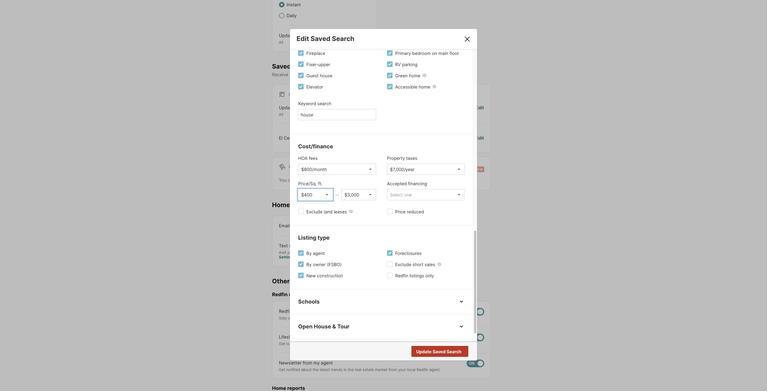 Task type: describe. For each thing, give the bounding box(es) containing it.
on right always
[[365, 223, 371, 229]]

open house & tour link
[[298, 323, 465, 331]]

exclude land leases
[[307, 209, 347, 215]]

number
[[309, 250, 323, 255]]

open house & tour
[[298, 324, 350, 330]]

by for by agent
[[307, 251, 312, 256]]

open
[[298, 324, 313, 330]]

connect
[[420, 316, 435, 321]]

up
[[288, 316, 293, 321]]

saved inside button
[[433, 350, 446, 355]]

news
[[294, 309, 305, 315]]

on inside edit saved search dialog
[[432, 51, 438, 56]]

—
[[335, 193, 339, 197]]

preferred
[[361, 72, 380, 78]]

tips,
[[348, 342, 356, 347]]

home tours
[[272, 201, 308, 209]]

2 update types all from the top
[[279, 105, 307, 117]]

agent. inside 'newsletter from my agent get notified about the latest trends in the real estate market from your local redfin agent.'
[[430, 368, 441, 373]]

list box down while
[[342, 189, 376, 201]]

e.g. office, balcony, modern text field
[[301, 112, 374, 118]]

1 vertical spatial from
[[389, 368, 397, 373]]

1 vertical spatial edit
[[476, 105, 484, 111]]

exclude for exclude short sales
[[395, 262, 412, 268]]

1 to from the left
[[294, 316, 298, 321]]

instant
[[287, 2, 301, 7]]

searches inside saved searches receive timely notifications based on your preferred search filters.
[[293, 63, 322, 70]]

based
[[330, 72, 343, 78]]

in inside 'newsletter from my agent get notified about the latest trends in the real estate market from your local redfin agent.'
[[344, 368, 347, 373]]

lifestyle & tips get local insights, home improvement tips, style and design resources.
[[279, 335, 407, 347]]

schools link
[[298, 298, 465, 306]]

accessible
[[395, 84, 418, 90]]

search for update saved search
[[447, 350, 462, 355]]

2 types from the top
[[296, 105, 307, 111]]

results
[[447, 350, 461, 355]]

schools
[[298, 299, 320, 305]]

2 to from the left
[[373, 316, 376, 321]]

listings
[[410, 273, 424, 279]]

filters.
[[397, 72, 409, 78]]

cost/finance
[[298, 143, 333, 150]]

1 vertical spatial update
[[279, 105, 294, 111]]

(sms)
[[289, 243, 302, 249]]

by for by owner (fsbo)
[[307, 262, 312, 268]]

keyword search
[[298, 101, 332, 106]]

fees
[[309, 156, 318, 161]]

0 horizontal spatial from
[[303, 361, 313, 366]]

(fsbo)
[[327, 262, 342, 268]]

add
[[279, 250, 286, 255]]

floor
[[450, 51, 459, 56]]

test
[[299, 135, 308, 141]]

fixer-upper
[[307, 62, 331, 67]]

agent inside 'newsletter from my agent get notified about the latest trends in the real estate market from your local redfin agent.'
[[321, 361, 333, 366]]

or
[[385, 316, 389, 321]]

& inside edit saved search dialog
[[333, 324, 336, 330]]

search for edit saved search
[[332, 35, 355, 43]]

my
[[314, 361, 320, 366]]

how
[[364, 316, 371, 321]]

foreclosures
[[395, 251, 422, 256]]

rentals
[[386, 178, 400, 183]]

get inside 'newsletter from my agent get notified about the latest trends in the real estate market from your local redfin agent.'
[[279, 368, 286, 373]]

email
[[279, 223, 290, 229]]

local inside lifestyle & tips get local insights, home improvement tips, style and design resources.
[[287, 342, 295, 347]]

property taxes
[[387, 156, 418, 161]]

saved inside saved searches receive timely notifications based on your preferred search filters.
[[272, 63, 291, 70]]

an
[[445, 316, 449, 321]]

listing type
[[298, 235, 330, 241]]

sell
[[390, 316, 396, 321]]

account settings
[[279, 250, 344, 260]]

tour
[[338, 324, 350, 330]]

update saved search button
[[412, 347, 469, 357]]

exclude for exclude land leases
[[307, 209, 323, 215]]

get inside lifestyle & tips get local insights, home improvement tips, style and design resources.
[[279, 342, 286, 347]]

updates
[[289, 292, 309, 298]]

accessible home
[[395, 84, 431, 90]]

taxes
[[406, 156, 418, 161]]

edit inside dialog
[[297, 35, 309, 43]]

market
[[375, 368, 388, 373]]

edit saved search element
[[297, 35, 457, 43]]

latest
[[320, 368, 330, 373]]

while
[[346, 178, 356, 183]]

about
[[301, 368, 312, 373]]

design
[[375, 342, 387, 347]]

edit saved search
[[297, 35, 355, 43]]

exclude short sales
[[395, 262, 436, 268]]

house
[[314, 324, 331, 330]]

house
[[320, 73, 333, 79]]

on inside redfin news stay up to date on redfin's tools and features, how to buy or sell a home, and connect with an agent.
[[308, 316, 312, 321]]

phone
[[297, 250, 308, 255]]

redfin for redfin listings only
[[395, 273, 409, 279]]

home
[[272, 201, 290, 209]]

a
[[397, 316, 399, 321]]

no results button
[[433, 347, 468, 358]]

accepted financing
[[387, 181, 427, 187]]

lifestyle
[[279, 335, 297, 340]]

hoa
[[298, 156, 308, 161]]

saved searches receive timely notifications based on your preferred search filters.
[[272, 63, 409, 78]]

for for for sale
[[289, 92, 298, 98]]

style
[[357, 342, 366, 347]]

by owner (fsbo)
[[307, 262, 342, 268]]

notified
[[287, 368, 300, 373]]

improvement
[[324, 342, 347, 347]]



Task type: locate. For each thing, give the bounding box(es) containing it.
green
[[395, 73, 408, 79]]

your left preferred
[[351, 72, 360, 78]]

1 vertical spatial &
[[298, 335, 301, 340]]

1 horizontal spatial your
[[351, 72, 360, 78]]

None checkbox
[[467, 308, 484, 316], [467, 360, 484, 368], [467, 308, 484, 316], [467, 360, 484, 368]]

list box
[[298, 164, 376, 175], [387, 164, 465, 175], [298, 189, 333, 201], [342, 189, 376, 201], [387, 189, 465, 201]]

types down for sale
[[296, 105, 307, 111]]

agent up latest
[[321, 361, 333, 366]]

0 vertical spatial home
[[409, 73, 421, 79]]

& down tools on the bottom left
[[333, 324, 336, 330]]

insights,
[[296, 342, 311, 347]]

list box for hoa fees
[[298, 164, 376, 175]]

your inside 'newsletter from my agent get notified about the latest trends in the real estate market from your local redfin agent.'
[[398, 368, 406, 373]]

search inside button
[[447, 350, 462, 355]]

2 vertical spatial your
[[398, 368, 406, 373]]

owner
[[313, 262, 326, 268]]

receive
[[272, 72, 289, 78]]

0 horizontal spatial and
[[339, 316, 346, 321]]

0 vertical spatial from
[[303, 361, 313, 366]]

real
[[355, 368, 362, 373]]

2 edit button from the top
[[476, 135, 484, 141]]

for
[[379, 178, 385, 183]]

0 horizontal spatial search
[[332, 35, 355, 43]]

and inside lifestyle & tips get local insights, home improvement tips, style and design resources.
[[367, 342, 374, 347]]

0 horizontal spatial searches
[[293, 63, 322, 70]]

ft.
[[318, 181, 323, 187]]

parking
[[402, 62, 418, 67]]

the left real
[[348, 368, 354, 373]]

list box for property taxes
[[387, 164, 465, 175]]

1 vertical spatial all
[[279, 112, 284, 117]]

with
[[436, 316, 444, 321]]

only
[[426, 273, 434, 279]]

1 vertical spatial for
[[289, 164, 298, 170]]

home inside lifestyle & tips get local insights, home improvement tips, style and design resources.
[[312, 342, 322, 347]]

you can create saved searches while searching for rentals .
[[279, 178, 401, 183]]

redfin inside redfin news stay up to date on redfin's tools and features, how to buy or sell a home, and connect with an agent.
[[279, 309, 292, 315]]

reduced
[[407, 209, 424, 215]]

redfin down the other
[[272, 292, 288, 298]]

search
[[332, 35, 355, 43], [447, 350, 462, 355]]

home for green home
[[409, 73, 421, 79]]

0 vertical spatial your
[[351, 72, 360, 78]]

1 horizontal spatial search
[[447, 350, 462, 355]]

redfin inside edit saved search dialog
[[395, 273, 409, 279]]

1 vertical spatial agent.
[[430, 368, 441, 373]]

your right market
[[398, 368, 406, 373]]

redfin for redfin updates
[[272, 292, 288, 298]]

agent up owner
[[313, 251, 325, 256]]

1 vertical spatial types
[[296, 105, 307, 111]]

agent. down update saved search
[[430, 368, 441, 373]]

0 horizontal spatial your
[[288, 250, 296, 255]]

1 get from the top
[[279, 342, 286, 347]]

tools
[[329, 316, 338, 321]]

type
[[318, 235, 330, 241]]

0 vertical spatial agent
[[313, 251, 325, 256]]

update types all down daily
[[279, 33, 307, 45]]

get down newsletter
[[279, 368, 286, 373]]

update types all
[[279, 33, 307, 45], [279, 105, 307, 117]]

agent inside edit saved search dialog
[[313, 251, 325, 256]]

and right home, on the right bottom of page
[[412, 316, 419, 321]]

price reduced
[[395, 209, 424, 215]]

1 vertical spatial home
[[419, 84, 431, 90]]

trends
[[331, 368, 343, 373]]

1 horizontal spatial the
[[348, 368, 354, 373]]

search inside saved searches receive timely notifications based on your preferred search filters.
[[381, 72, 395, 78]]

redfin updates
[[272, 292, 309, 298]]

1 vertical spatial by
[[307, 262, 312, 268]]

2 for from the top
[[289, 164, 298, 170]]

other
[[272, 278, 290, 285]]

el
[[279, 135, 283, 141]]

edit button
[[476, 105, 484, 117], [476, 135, 484, 141]]

Instant radio
[[279, 2, 285, 7]]

redfin for redfin news stay up to date on redfin's tools and features, how to buy or sell a home, and connect with an agent.
[[279, 309, 292, 315]]

& left tips in the left of the page
[[298, 335, 301, 340]]

2 vertical spatial home
[[312, 342, 322, 347]]

account settings link
[[279, 250, 344, 260]]

your
[[351, 72, 360, 78], [288, 250, 296, 255], [398, 368, 406, 373]]

primary
[[395, 51, 411, 56]]

all
[[279, 40, 284, 45], [279, 112, 284, 117]]

0 vertical spatial agent.
[[450, 316, 462, 321]]

for left rent
[[289, 164, 298, 170]]

to right up
[[294, 316, 298, 321]]

1 horizontal spatial local
[[407, 368, 416, 373]]

list box down ft.
[[298, 189, 333, 201]]

redfin up stay at the left bottom of the page
[[279, 309, 292, 315]]

0 vertical spatial in
[[324, 250, 327, 255]]

2 by from the top
[[307, 262, 312, 268]]

update types all down for sale
[[279, 105, 307, 117]]

by
[[307, 251, 312, 256], [307, 262, 312, 268]]

redfin
[[395, 273, 409, 279], [272, 292, 288, 298], [279, 309, 292, 315], [417, 368, 429, 373]]

1 vertical spatial in
[[344, 368, 347, 373]]

update down daily radio
[[279, 33, 294, 38]]

resources.
[[388, 342, 407, 347]]

upper
[[319, 62, 331, 67]]

all up el
[[279, 112, 284, 117]]

new
[[307, 273, 316, 279]]

1 horizontal spatial search
[[381, 72, 395, 78]]

other emails
[[272, 278, 312, 285]]

2 vertical spatial update
[[417, 350, 432, 355]]

1 vertical spatial local
[[407, 368, 416, 373]]

0 horizontal spatial to
[[294, 316, 298, 321]]

1 by from the top
[[307, 251, 312, 256]]

1 the from the left
[[313, 368, 319, 373]]

2 vertical spatial edit
[[476, 135, 484, 141]]

1 update types all from the top
[[279, 33, 307, 45]]

1 horizontal spatial &
[[333, 324, 336, 330]]

newsletter from my agent get notified about the latest trends in the real estate market from your local redfin agent.
[[279, 361, 441, 373]]

on inside saved searches receive timely notifications based on your preferred search filters.
[[344, 72, 349, 78]]

agent. inside redfin news stay up to date on redfin's tools and features, how to buy or sell a home, and connect with an agent.
[[450, 316, 462, 321]]

in right number
[[324, 250, 327, 255]]

listing
[[298, 235, 317, 241]]

for sale
[[289, 92, 310, 98]]

to left 'buy'
[[373, 316, 376, 321]]

the
[[313, 368, 319, 373], [348, 368, 354, 373]]

rent
[[299, 164, 310, 170]]

from up about
[[303, 361, 313, 366]]

home up accessible home
[[409, 73, 421, 79]]

0 vertical spatial all
[[279, 40, 284, 45]]

by agent
[[307, 251, 325, 256]]

update saved search
[[417, 350, 462, 355]]

your inside saved searches receive timely notifications based on your preferred search filters.
[[351, 72, 360, 78]]

list box down financing
[[387, 189, 465, 201]]

1 horizontal spatial agent.
[[450, 316, 462, 321]]

redfin inside 'newsletter from my agent get notified about the latest trends in the real estate market from your local redfin agent.'
[[417, 368, 429, 373]]

0 vertical spatial &
[[333, 324, 336, 330]]

update
[[279, 33, 294, 38], [279, 105, 294, 111], [417, 350, 432, 355]]

property
[[387, 156, 405, 161]]

0 vertical spatial search
[[381, 72, 395, 78]]

1 all from the top
[[279, 40, 284, 45]]

for rent
[[289, 164, 310, 170]]

your up settings
[[288, 250, 296, 255]]

edit
[[297, 35, 309, 43], [476, 105, 484, 111], [476, 135, 484, 141]]

0 horizontal spatial agent.
[[430, 368, 441, 373]]

2 get from the top
[[279, 368, 286, 373]]

tours
[[292, 201, 308, 209]]

keyword
[[298, 101, 316, 106]]

1 vertical spatial agent
[[321, 361, 333, 366]]

0 vertical spatial types
[[296, 33, 307, 38]]

home right 'accessible'
[[419, 84, 431, 90]]

1 horizontal spatial exclude
[[395, 262, 412, 268]]

sales
[[425, 262, 436, 268]]

rv parking
[[395, 62, 418, 67]]

the down my
[[313, 368, 319, 373]]

financing
[[408, 181, 427, 187]]

list box up financing
[[387, 164, 465, 175]]

leases
[[334, 209, 347, 215]]

1 edit button from the top
[[476, 105, 484, 117]]

to
[[294, 316, 298, 321], [373, 316, 376, 321]]

exclude left land
[[307, 209, 323, 215]]

fireplace
[[307, 51, 326, 56]]

1 types from the top
[[296, 33, 307, 38]]

1 vertical spatial search
[[447, 350, 462, 355]]

for left sale
[[289, 92, 298, 98]]

redfin left listings
[[395, 273, 409, 279]]

2 all from the top
[[279, 112, 284, 117]]

you
[[279, 178, 287, 183]]

for
[[289, 92, 298, 98], [289, 164, 298, 170]]

0 horizontal spatial local
[[287, 342, 295, 347]]

1 vertical spatial edit button
[[476, 135, 484, 141]]

& inside lifestyle & tips get local insights, home improvement tips, style and design resources.
[[298, 335, 301, 340]]

land
[[324, 209, 333, 215]]

searches right ft.
[[325, 178, 344, 183]]

0 vertical spatial local
[[287, 342, 295, 347]]

1 horizontal spatial in
[[344, 368, 347, 373]]

emails
[[291, 278, 312, 285]]

1 vertical spatial searches
[[325, 178, 344, 183]]

agent
[[313, 251, 325, 256], [321, 361, 333, 366]]

types down daily
[[296, 33, 307, 38]]

1 for from the top
[[289, 92, 298, 98]]

redfin listings only
[[395, 273, 434, 279]]

update down for sale
[[279, 105, 294, 111]]

no
[[440, 350, 446, 355]]

exclude down foreclosures
[[395, 262, 412, 268]]

guest house
[[307, 73, 333, 79]]

accepted
[[387, 181, 407, 187]]

1 horizontal spatial and
[[367, 342, 374, 347]]

0 horizontal spatial exclude
[[307, 209, 323, 215]]

date
[[299, 316, 307, 321]]

0 vertical spatial edit
[[297, 35, 309, 43]]

cerrito
[[284, 135, 298, 141]]

add your phone number in
[[279, 250, 328, 255]]

stay
[[279, 316, 287, 321]]

searches up guest
[[293, 63, 322, 70]]

update inside button
[[417, 350, 432, 355]]

0 vertical spatial edit button
[[476, 105, 484, 117]]

Daily radio
[[279, 13, 285, 18]]

1 vertical spatial update types all
[[279, 105, 307, 117]]

None checkbox
[[467, 334, 484, 342]]

search up e.g. office, balcony, modern text field
[[318, 101, 332, 106]]

always
[[349, 223, 364, 229]]

0 horizontal spatial the
[[313, 368, 319, 373]]

all down daily radio
[[279, 40, 284, 45]]

2 horizontal spatial your
[[398, 368, 406, 373]]

0 vertical spatial update types all
[[279, 33, 307, 45]]

0 horizontal spatial in
[[324, 250, 327, 255]]

home for accessible home
[[419, 84, 431, 90]]

2 horizontal spatial and
[[412, 316, 419, 321]]

from right market
[[389, 368, 397, 373]]

on right based
[[344, 72, 349, 78]]

search left green
[[381, 72, 395, 78]]

0 vertical spatial for
[[289, 92, 298, 98]]

create
[[297, 178, 310, 183]]

rv
[[395, 62, 401, 67]]

tips
[[302, 335, 309, 340]]

get down lifestyle
[[279, 342, 286, 347]]

1 vertical spatial exclude
[[395, 262, 412, 268]]

on
[[432, 51, 438, 56], [344, 72, 349, 78], [365, 223, 371, 229], [308, 316, 312, 321]]

1 horizontal spatial from
[[389, 368, 397, 373]]

0 horizontal spatial search
[[318, 101, 332, 106]]

redfin news stay up to date on redfin's tools and features, how to buy or sell a home, and connect with an agent.
[[279, 309, 462, 321]]

0 vertical spatial search
[[332, 35, 355, 43]]

1 horizontal spatial to
[[373, 316, 376, 321]]

1 vertical spatial your
[[288, 250, 296, 255]]

and up tour
[[339, 316, 346, 321]]

searching
[[358, 178, 378, 183]]

get
[[279, 342, 286, 347], [279, 368, 286, 373]]

1 horizontal spatial searches
[[325, 178, 344, 183]]

on right date
[[308, 316, 312, 321]]

1 vertical spatial get
[[279, 368, 286, 373]]

in right trends
[[344, 368, 347, 373]]

redfin down update saved search
[[417, 368, 429, 373]]

home,
[[400, 316, 411, 321]]

update left no
[[417, 350, 432, 355]]

on left main
[[432, 51, 438, 56]]

for for for rent
[[289, 164, 298, 170]]

0 vertical spatial update
[[279, 33, 294, 38]]

home right insights,
[[312, 342, 322, 347]]

settings
[[279, 255, 295, 260]]

primary bedroom on main floor
[[395, 51, 459, 56]]

list box for accepted financing
[[387, 189, 465, 201]]

agent. right an
[[450, 316, 462, 321]]

and right style
[[367, 342, 374, 347]]

0 vertical spatial searches
[[293, 63, 322, 70]]

search inside dialog
[[318, 101, 332, 106]]

1 vertical spatial search
[[318, 101, 332, 106]]

0 vertical spatial exclude
[[307, 209, 323, 215]]

green home
[[395, 73, 421, 79]]

edit saved search dialog
[[290, 0, 477, 365]]

2 the from the left
[[348, 368, 354, 373]]

0 horizontal spatial &
[[298, 335, 301, 340]]

list box up you can create saved searches while searching for rentals .
[[298, 164, 376, 175]]

new construction
[[307, 273, 343, 279]]

0 vertical spatial by
[[307, 251, 312, 256]]

local inside 'newsletter from my agent get notified about the latest trends in the real estate market from your local redfin agent.'
[[407, 368, 416, 373]]

0 vertical spatial get
[[279, 342, 286, 347]]



Task type: vqa. For each thing, say whether or not it's contained in the screenshot.
Of within Most homes have some risk of natural disasters, and may be impacted by climate change due to rising temperatures and sea levels.
no



